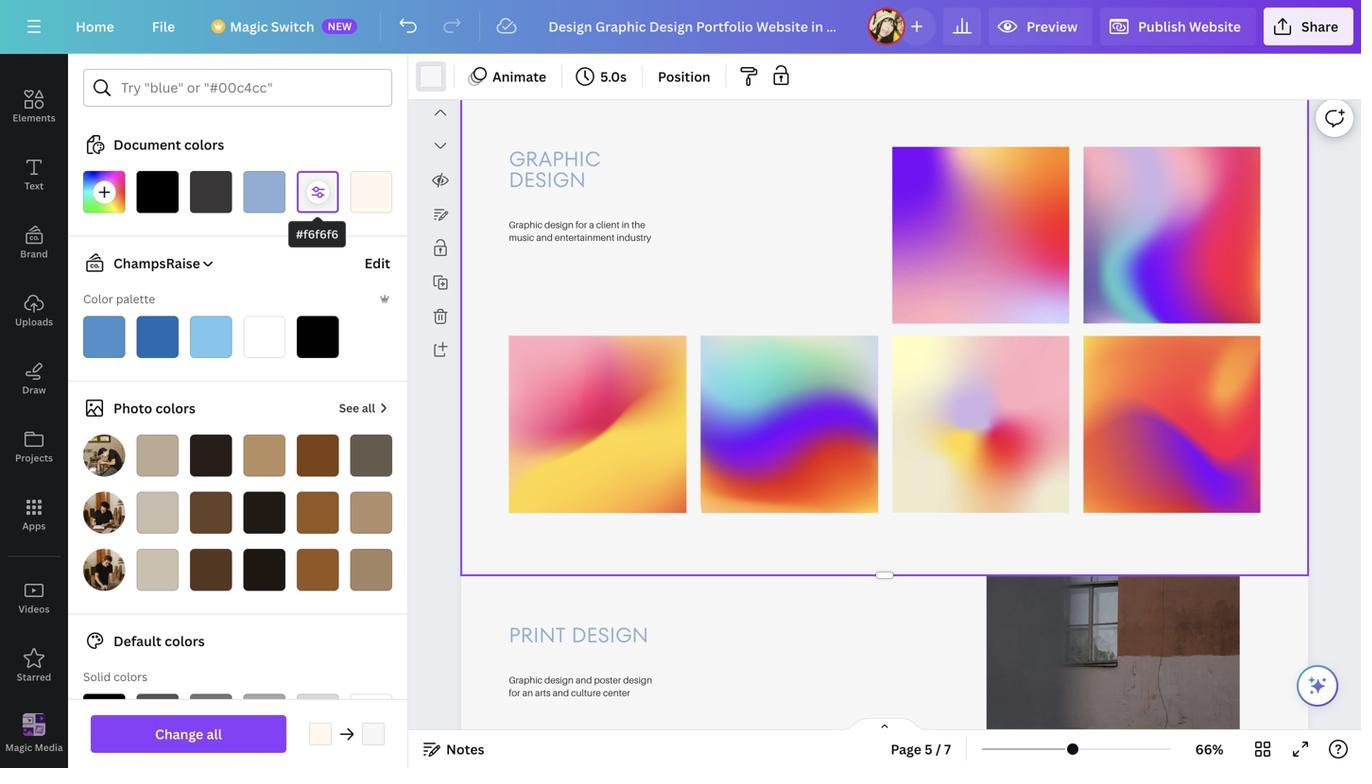 Task type: describe. For each thing, give the bounding box(es) containing it.
poster
[[594, 674, 621, 686]]

colors for solid colors
[[114, 669, 148, 685]]

5
[[925, 741, 933, 759]]

publish website
[[1139, 17, 1241, 35]]

elements
[[13, 112, 56, 124]]

design up center
[[623, 674, 652, 686]]

share
[[1302, 17, 1339, 35]]

#f6f6f6
[[296, 226, 339, 242]]

elements button
[[0, 73, 68, 141]]

culture
[[571, 688, 601, 699]]

entertainment
[[555, 232, 615, 243]]

/
[[936, 741, 941, 759]]

main menu bar
[[0, 0, 1362, 54]]

graphic for graphic design
[[509, 219, 543, 230]]

text
[[24, 180, 44, 192]]

publish website button
[[1101, 8, 1257, 45]]

coral red #ff5757 image
[[137, 748, 179, 769]]

file button
[[137, 8, 190, 45]]

#b28e6d image
[[350, 492, 392, 534]]

5.0s button
[[570, 61, 634, 92]]

for inside graphic design for a client in the music and entertainment industry
[[576, 219, 587, 230]]

#211913 image
[[243, 492, 286, 534]]

print design
[[509, 621, 649, 650]]

page 5 / 7
[[891, 741, 951, 759]]

colors for default colors
[[165, 633, 205, 651]]

graphic design for a client in the music and entertainment industry
[[509, 219, 652, 243]]

videos button
[[0, 564, 68, 633]]

arts
[[535, 688, 551, 699]]

palette
[[116, 291, 155, 307]]

all for see all
[[362, 400, 375, 416]]

an
[[523, 688, 533, 699]]

#1e1611 image
[[243, 549, 286, 591]]

coral red #ff5757 image
[[137, 748, 179, 769]]

magenta #cb6ce6 image
[[243, 748, 286, 769]]

change
[[155, 726, 203, 744]]

magic media
[[5, 742, 63, 754]]

switch
[[271, 17, 315, 35]]

in
[[622, 219, 630, 230]]

animate
[[493, 68, 547, 86]]

magic media button
[[0, 701, 68, 769]]

#4890cd image
[[83, 316, 125, 358]]

#166bb5 image
[[137, 316, 179, 358]]

graphic design
[[509, 145, 601, 195]]

#7c4214 image
[[297, 435, 339, 477]]

see
[[339, 400, 359, 416]]

change all button
[[91, 716, 287, 754]]

website
[[1190, 17, 1241, 35]]

show pages image
[[840, 718, 930, 733]]

add a new color image
[[83, 171, 125, 213]]

home
[[76, 17, 114, 35]]

magic for magic switch
[[230, 17, 268, 35]]

design for graphic design and poster design for an arts and culture center
[[545, 674, 574, 686]]

#8badd6 image
[[243, 171, 286, 213]]

starred button
[[0, 633, 68, 701]]

music
[[509, 232, 534, 243]]

home link
[[61, 8, 129, 45]]

light gray #d9d9d9 image
[[297, 695, 339, 737]]

all for change all
[[207, 726, 222, 744]]

#393636 image
[[190, 171, 232, 213]]

projects button
[[0, 413, 68, 481]]

and for print
[[553, 688, 569, 699]]

the
[[632, 219, 646, 230]]

gray #737373 image
[[190, 695, 232, 737]]

5.0s
[[601, 68, 627, 86]]

notes
[[446, 741, 485, 759]]



Task type: locate. For each thing, give the bounding box(es) containing it.
uploads button
[[0, 277, 68, 345]]

#945721 image
[[297, 492, 339, 534]]

design up graphic design for a client in the music and entertainment industry
[[509, 166, 586, 195]]

for
[[576, 219, 587, 230], [509, 688, 520, 699]]

0 vertical spatial magic
[[230, 17, 268, 35]]

magic switch
[[230, 17, 315, 35]]

notes button
[[416, 735, 492, 765]]

brand
[[20, 248, 48, 261]]

#f6f6f6 image
[[420, 65, 443, 88], [297, 171, 339, 213], [362, 723, 385, 746], [362, 723, 385, 746]]

colors right default
[[165, 633, 205, 651]]

#b28e6d image
[[350, 492, 392, 534]]

0 horizontal spatial for
[[509, 688, 520, 699]]

bright red #ff3131 image
[[83, 748, 125, 769], [83, 748, 125, 769]]

#010101 image
[[297, 316, 339, 358], [297, 316, 339, 358]]

#b78f61 image
[[243, 435, 286, 477], [243, 435, 286, 477]]

graphic inside "graphic design and poster design for an arts and culture center"
[[509, 674, 543, 686]]

#7c4214 image
[[297, 435, 339, 477]]

photo
[[113, 399, 152, 417]]

design
[[18, 43, 50, 56]]

dark gray #545454 image
[[137, 695, 179, 737], [137, 695, 179, 737]]

#4890cd image
[[83, 316, 125, 358]]

0 vertical spatial #f6f6f6 image
[[420, 65, 443, 88]]

66% button
[[1179, 735, 1241, 765]]

solid colors
[[83, 669, 148, 685]]

magic for magic media
[[5, 742, 32, 754]]

and for graphic
[[536, 232, 553, 243]]

0 vertical spatial all
[[362, 400, 375, 416]]

#c7bcad image
[[137, 492, 179, 534]]

1 horizontal spatial #f6f6f6 image
[[420, 65, 443, 88]]

magic left "media"
[[5, 742, 32, 754]]

#393636 image
[[190, 171, 232, 213]]

colors right the photo
[[156, 399, 196, 417]]

default
[[113, 633, 162, 651]]

solid
[[83, 669, 111, 685]]

design up poster
[[572, 621, 649, 650]]

Try "blue" or "#00c4cc" search field
[[121, 70, 380, 106]]

#bbaa92 image
[[137, 435, 179, 477], [137, 435, 179, 477]]

and right music
[[536, 232, 553, 243]]

white #ffffff image
[[350, 695, 392, 737], [350, 695, 392, 737]]

add a new color image
[[83, 171, 125, 213]]

gray #a6a6a6 image
[[243, 695, 286, 737]]

design for print design
[[572, 621, 649, 650]]

colors up #393636 icon
[[184, 136, 224, 154]]

position
[[658, 68, 711, 86]]

#ffffff image
[[243, 316, 286, 358]]

design up entertainment
[[545, 219, 574, 230]]

design inside graphic design for a client in the music and entertainment industry
[[545, 219, 574, 230]]

1 vertical spatial for
[[509, 688, 520, 699]]

starred
[[17, 671, 51, 684]]

#c7bcad image
[[137, 492, 179, 534]]

7
[[945, 741, 951, 759]]

canva assistant image
[[1307, 675, 1329, 698]]

graphic design and poster design for an arts and culture center
[[509, 674, 652, 699]]

and up the culture
[[576, 674, 592, 686]]

#271e18 image
[[190, 435, 232, 477], [190, 435, 232, 477]]

gray #a6a6a6 image
[[243, 695, 286, 737]]

edit
[[365, 254, 391, 272]]

all right see
[[362, 400, 375, 416]]

edit button
[[363, 244, 392, 282]]

new
[[328, 19, 352, 33]]

document colors
[[113, 136, 224, 154]]

preview button
[[989, 8, 1093, 45]]

1 vertical spatial #f6f6f6 image
[[297, 171, 339, 213]]

document
[[113, 136, 181, 154]]

apps button
[[0, 481, 68, 549]]

all inside see all button
[[362, 400, 375, 416]]

1 graphic from the top
[[509, 219, 543, 230]]

1 vertical spatial graphic
[[509, 674, 543, 686]]

magic inside 'main' 'menu bar'
[[230, 17, 268, 35]]

page
[[891, 741, 922, 759]]

#f6f6f6 image left the animate popup button
[[420, 65, 443, 88]]

position button
[[651, 61, 718, 92]]

for left a
[[576, 219, 587, 230]]

graphic up an
[[509, 674, 543, 686]]

colors for document colors
[[184, 136, 224, 154]]

66%
[[1196, 741, 1224, 759]]

publish
[[1139, 17, 1186, 35]]

colors right solid
[[114, 669, 148, 685]]

#f6f6f6 image up #f6f6f6
[[297, 171, 339, 213]]

#cbbfac image
[[137, 549, 179, 591]]

magic left switch
[[230, 17, 268, 35]]

all right change
[[207, 726, 222, 744]]

graphic
[[509, 145, 601, 174]]

#ffffff image
[[243, 316, 286, 358]]

light gray #d9d9d9 image
[[297, 695, 339, 737]]

0 horizontal spatial all
[[207, 726, 222, 744]]

#166bb5 image
[[137, 316, 179, 358]]

#000000 image
[[137, 171, 179, 213], [137, 171, 179, 213]]

#573620 image
[[190, 549, 232, 591], [190, 549, 232, 591]]

#655b4d image
[[350, 435, 392, 477], [350, 435, 392, 477]]

design button
[[0, 5, 68, 73]]

#fff8ed image
[[309, 723, 332, 746], [309, 723, 332, 746]]

0 horizontal spatial #f6f6f6 image
[[297, 171, 339, 213]]

graphic
[[509, 219, 543, 230], [509, 674, 543, 686]]

1 vertical spatial magic
[[5, 742, 32, 754]]

print
[[509, 621, 566, 650]]

2 vertical spatial and
[[553, 688, 569, 699]]

all inside change all button
[[207, 726, 222, 744]]

#96561f image
[[297, 549, 339, 591], [297, 549, 339, 591]]

design for graphic design
[[509, 166, 586, 195]]

0 vertical spatial and
[[536, 232, 553, 243]]

see all
[[339, 400, 375, 416]]

#fff8ed image
[[350, 171, 392, 213], [350, 171, 392, 213]]

#f6f6f6 image
[[420, 65, 443, 88], [297, 171, 339, 213]]

black #000000 image
[[83, 695, 125, 737], [83, 695, 125, 737]]

design up arts
[[545, 674, 574, 686]]

preview
[[1027, 17, 1078, 35]]

share button
[[1264, 8, 1354, 45]]

page 5 / 7 button
[[884, 735, 959, 765]]

for inside "graphic design and poster design for an arts and culture center"
[[509, 688, 520, 699]]

videos
[[18, 603, 50, 616]]

client
[[596, 219, 620, 230]]

#75c6ef image
[[190, 316, 232, 358], [190, 316, 232, 358]]

projects
[[15, 452, 53, 465]]

#a58463 image
[[350, 549, 392, 591], [350, 549, 392, 591]]

a
[[589, 219, 594, 230]]

for left an
[[509, 688, 520, 699]]

change all
[[155, 726, 222, 744]]

pink #ff66c4 image
[[190, 748, 232, 769], [190, 748, 232, 769]]

draw button
[[0, 345, 68, 413]]

draw
[[22, 384, 46, 397]]

and inside graphic design for a client in the music and entertainment industry
[[536, 232, 553, 243]]

color palette
[[83, 291, 155, 307]]

graphic up music
[[509, 219, 543, 230]]

photo colors
[[113, 399, 196, 417]]

#8badd6 image
[[243, 171, 286, 213]]

#654227 image
[[190, 492, 232, 534], [190, 492, 232, 534]]

0 horizontal spatial magic
[[5, 742, 32, 754]]

Design title text field
[[533, 8, 861, 45]]

0 vertical spatial for
[[576, 219, 587, 230]]

magic
[[230, 17, 268, 35], [5, 742, 32, 754]]

magenta #cb6ce6 image
[[243, 748, 286, 769]]

and
[[536, 232, 553, 243], [576, 674, 592, 686], [553, 688, 569, 699]]

design inside graphic design
[[509, 166, 586, 195]]

uploads
[[15, 316, 53, 329]]

all
[[362, 400, 375, 416], [207, 726, 222, 744]]

file
[[152, 17, 175, 35]]

and right arts
[[553, 688, 569, 699]]

champsraise button
[[76, 252, 215, 275]]

colors
[[184, 136, 224, 154], [156, 399, 196, 417], [165, 633, 205, 651], [114, 669, 148, 685]]

1 horizontal spatial magic
[[230, 17, 268, 35]]

design
[[509, 166, 586, 195], [545, 219, 574, 230], [572, 621, 649, 650], [545, 674, 574, 686], [623, 674, 652, 686]]

graphic inside graphic design for a client in the music and entertainment industry
[[509, 219, 543, 230]]

animate button
[[462, 61, 554, 92]]

design for graphic design for a client in the music and entertainment industry
[[545, 219, 574, 230]]

1 horizontal spatial all
[[362, 400, 375, 416]]

gray #737373 image
[[190, 695, 232, 737]]

1 horizontal spatial for
[[576, 219, 587, 230]]

2 graphic from the top
[[509, 674, 543, 686]]

#cbbfac image
[[137, 549, 179, 591]]

side panel tab list
[[0, 5, 68, 769]]

graphic for print design
[[509, 674, 543, 686]]

see all button
[[337, 390, 392, 427]]

media
[[35, 742, 63, 754]]

1 vertical spatial all
[[207, 726, 222, 744]]

0 vertical spatial graphic
[[509, 219, 543, 230]]

#1e1611 image
[[243, 549, 286, 591]]

#211913 image
[[243, 492, 286, 534]]

1 vertical spatial and
[[576, 674, 592, 686]]

colors for photo colors
[[156, 399, 196, 417]]

default colors
[[113, 633, 205, 651]]

text button
[[0, 141, 68, 209]]

color
[[83, 291, 113, 307]]

brand button
[[0, 209, 68, 277]]

#945721 image
[[297, 492, 339, 534]]

industry
[[617, 232, 652, 243]]

center
[[603, 688, 630, 699]]

apps
[[22, 520, 46, 533]]

magic inside button
[[5, 742, 32, 754]]

champsraise
[[113, 254, 200, 272]]



Task type: vqa. For each thing, say whether or not it's contained in the screenshot.
colors
yes



